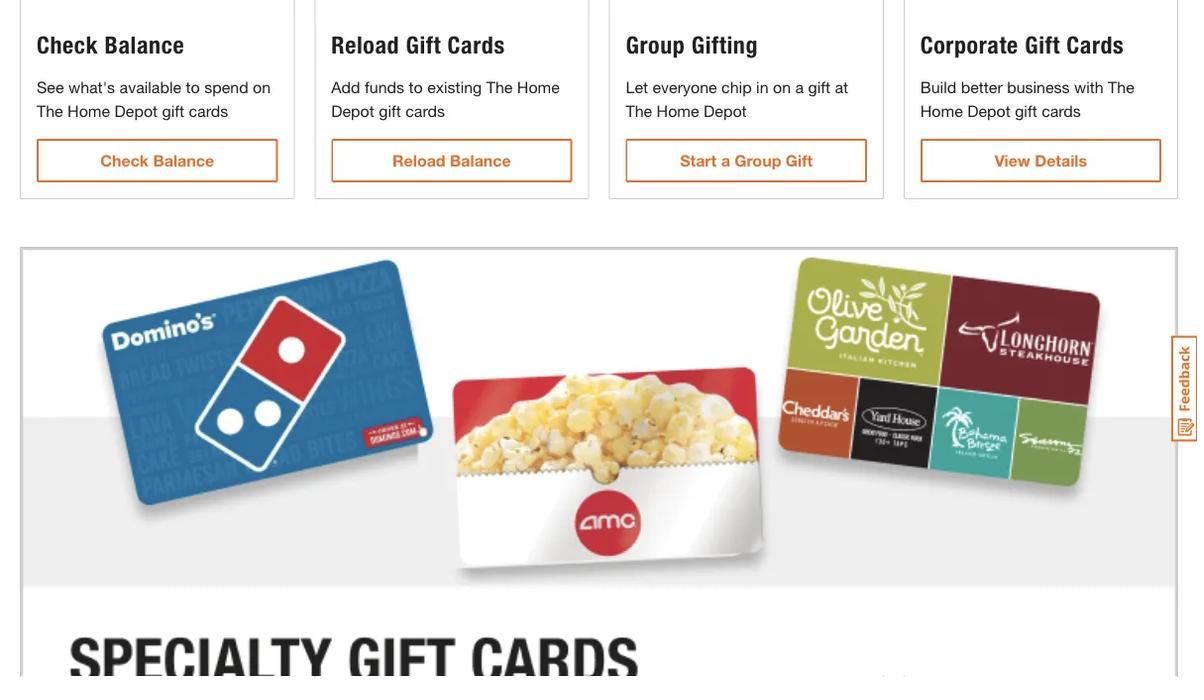Task type: locate. For each thing, give the bounding box(es) containing it.
depot inside add funds to existing the home depot gift cards
[[331, 102, 375, 120]]

cards for reload gift cards
[[406, 102, 445, 120]]

1 horizontal spatial a
[[795, 78, 804, 97]]

see
[[37, 78, 64, 97]]

reload up funds
[[331, 30, 400, 59]]

group inside 'link'
[[735, 151, 781, 170]]

check
[[37, 30, 98, 59], [100, 151, 149, 170]]

reload gift cards
[[331, 30, 505, 59]]

cards up existing
[[448, 30, 505, 59]]

0 horizontal spatial to
[[186, 78, 200, 97]]

depot down add
[[331, 102, 375, 120]]

1 horizontal spatial gift
[[786, 151, 813, 170]]

to left spend
[[186, 78, 200, 97]]

0 horizontal spatial cards
[[189, 102, 228, 120]]

the right with
[[1108, 78, 1135, 97]]

1 horizontal spatial cards
[[406, 102, 445, 120]]

0 horizontal spatial cards
[[448, 30, 505, 59]]

start
[[680, 151, 717, 170]]

a right start
[[721, 151, 730, 170]]

gift down funds
[[379, 102, 401, 120]]

0 vertical spatial a
[[795, 78, 804, 97]]

0 horizontal spatial on
[[253, 78, 271, 97]]

home
[[517, 78, 560, 97], [68, 102, 110, 120], [657, 102, 699, 120], [921, 102, 963, 120]]

build better business with the home depot gift cards
[[921, 78, 1135, 120]]

3 cards from the left
[[1042, 102, 1081, 120]]

2 depot from the left
[[331, 102, 375, 120]]

2 cards from the left
[[1067, 30, 1124, 59]]

gift down business
[[1015, 102, 1038, 120]]

check balance down see what's available to spend on the home depot gift cards
[[100, 151, 214, 170]]

1 on from the left
[[253, 78, 271, 97]]

1 cards from the left
[[448, 30, 505, 59]]

0 horizontal spatial gift
[[406, 30, 441, 59]]

cards for corporate gift cards
[[1042, 102, 1081, 120]]

on right spend
[[253, 78, 271, 97]]

gift down let everyone chip in on a gift at the home depot
[[786, 151, 813, 170]]

to
[[186, 78, 200, 97], [409, 78, 423, 97]]

gift down available
[[162, 102, 184, 120]]

gift
[[808, 78, 831, 97], [162, 102, 184, 120], [379, 102, 401, 120], [1015, 102, 1038, 120]]

balance for reload gift cards
[[450, 151, 511, 170]]

1 vertical spatial reload
[[393, 151, 446, 170]]

a
[[795, 78, 804, 97], [721, 151, 730, 170]]

gift left at
[[808, 78, 831, 97]]

cards
[[189, 102, 228, 120], [406, 102, 445, 120], [1042, 102, 1081, 120]]

cards down existing
[[406, 102, 445, 120]]

the down the see
[[37, 102, 63, 120]]

group gifting
[[626, 30, 758, 59]]

2 horizontal spatial gift
[[1025, 30, 1061, 59]]

cards inside add funds to existing the home depot gift cards
[[406, 102, 445, 120]]

check balance up what's
[[37, 30, 184, 59]]

2 cards from the left
[[406, 102, 445, 120]]

2 on from the left
[[773, 78, 791, 97]]

gift for corporate
[[1025, 30, 1061, 59]]

2 to from the left
[[409, 78, 423, 97]]

check down see what's available to spend on the home depot gift cards
[[100, 151, 149, 170]]

reload
[[331, 30, 400, 59], [393, 151, 446, 170]]

cards inside build better business with the home depot gift cards
[[1042, 102, 1081, 120]]

1 vertical spatial check
[[100, 151, 149, 170]]

home inside add funds to existing the home depot gift cards
[[517, 78, 560, 97]]

reload down add funds to existing the home depot gift cards
[[393, 151, 446, 170]]

cards for reload gift cards
[[448, 30, 505, 59]]

group
[[626, 30, 685, 59], [735, 151, 781, 170]]

1 to from the left
[[186, 78, 200, 97]]

gift inside 'link'
[[786, 151, 813, 170]]

the
[[486, 78, 513, 97], [1108, 78, 1135, 97], [37, 102, 63, 120], [626, 102, 652, 120]]

on right in
[[773, 78, 791, 97]]

depot down available
[[115, 102, 158, 120]]

check up the see
[[37, 30, 98, 59]]

depot down better
[[968, 102, 1011, 120]]

1 horizontal spatial group
[[735, 151, 781, 170]]

cards up with
[[1067, 30, 1124, 59]]

the down the let
[[626, 102, 652, 120]]

1 vertical spatial group
[[735, 151, 781, 170]]

home down the everyone
[[657, 102, 699, 120]]

depot inside build better business with the home depot gift cards
[[968, 102, 1011, 120]]

0 horizontal spatial a
[[721, 151, 730, 170]]

cards down business
[[1042, 102, 1081, 120]]

gifting
[[692, 30, 758, 59]]

balance down see what's available to spend on the home depot gift cards
[[153, 151, 214, 170]]

2 horizontal spatial cards
[[1042, 102, 1081, 120]]

spend
[[204, 78, 248, 97]]

home right existing
[[517, 78, 560, 97]]

a inside let everyone chip in on a gift at the home depot
[[795, 78, 804, 97]]

to inside see what's available to spend on the home depot gift cards
[[186, 78, 200, 97]]

available
[[119, 78, 181, 97]]

0 vertical spatial reload
[[331, 30, 400, 59]]

the inside let everyone chip in on a gift at the home depot
[[626, 102, 652, 120]]

cards
[[448, 30, 505, 59], [1067, 30, 1124, 59]]

1 depot from the left
[[115, 102, 158, 120]]

on
[[253, 78, 271, 97], [773, 78, 791, 97]]

existing
[[427, 78, 482, 97]]

chip
[[722, 78, 752, 97]]

gift up existing
[[406, 30, 441, 59]]

home down build
[[921, 102, 963, 120]]

1 horizontal spatial to
[[409, 78, 423, 97]]

3 depot from the left
[[704, 102, 747, 120]]

gift
[[406, 30, 441, 59], [1025, 30, 1061, 59], [786, 151, 813, 170]]

funds
[[365, 78, 404, 97]]

reload balance
[[393, 151, 511, 170]]

0 vertical spatial check
[[37, 30, 98, 59]]

1 horizontal spatial cards
[[1067, 30, 1124, 59]]

the right existing
[[486, 78, 513, 97]]

home down what's
[[68, 102, 110, 120]]

to right funds
[[409, 78, 423, 97]]

cards down spend
[[189, 102, 228, 120]]

1 horizontal spatial check
[[100, 151, 149, 170]]

on inside see what's available to spend on the home depot gift cards
[[253, 78, 271, 97]]

0 horizontal spatial check
[[37, 30, 98, 59]]

1 horizontal spatial on
[[773, 78, 791, 97]]

let everyone chip in on a gift at the home depot
[[626, 78, 849, 120]]

view
[[995, 151, 1031, 170]]

group up the let
[[626, 30, 685, 59]]

business
[[1007, 78, 1070, 97]]

gift inside build better business with the home depot gift cards
[[1015, 102, 1038, 120]]

balance down add funds to existing the home depot gift cards
[[450, 151, 511, 170]]

balance up available
[[105, 30, 184, 59]]

the inside add funds to existing the home depot gift cards
[[486, 78, 513, 97]]

group right start
[[735, 151, 781, 170]]

depot
[[115, 102, 158, 120], [331, 102, 375, 120], [704, 102, 747, 120], [968, 102, 1011, 120]]

check balance
[[37, 30, 184, 59], [100, 151, 214, 170]]

gift up business
[[1025, 30, 1061, 59]]

a right in
[[795, 78, 804, 97]]

1 vertical spatial a
[[721, 151, 730, 170]]

1 cards from the left
[[189, 102, 228, 120]]

balance
[[105, 30, 184, 59], [153, 151, 214, 170], [450, 151, 511, 170]]

depot down chip
[[704, 102, 747, 120]]

4 depot from the left
[[968, 102, 1011, 120]]

0 horizontal spatial group
[[626, 30, 685, 59]]



Task type: vqa. For each thing, say whether or not it's contained in the screenshot.


Task type: describe. For each thing, give the bounding box(es) containing it.
depot inside let everyone chip in on a gift at the home depot
[[704, 102, 747, 120]]

the inside build better business with the home depot gift cards
[[1108, 78, 1135, 97]]

everyone
[[653, 78, 717, 97]]

view details
[[995, 151, 1087, 170]]

add funds to existing the home depot gift cards
[[331, 78, 560, 120]]

build
[[921, 78, 957, 97]]

home inside see what's available to spend on the home depot gift cards
[[68, 102, 110, 120]]

see what's available to spend on the home depot gift cards
[[37, 78, 271, 120]]

gift for reload
[[406, 30, 441, 59]]

at
[[835, 78, 849, 97]]

corporate
[[921, 30, 1019, 59]]

on inside let everyone chip in on a gift at the home depot
[[773, 78, 791, 97]]

add
[[331, 78, 360, 97]]

gift inside add funds to existing the home depot gift cards
[[379, 102, 401, 120]]

depot inside see what's available to spend on the home depot gift cards
[[115, 102, 158, 120]]

a inside 'link'
[[721, 151, 730, 170]]

details
[[1035, 151, 1087, 170]]

gift inside let everyone chip in on a gift at the home depot
[[808, 78, 831, 97]]

0 vertical spatial group
[[626, 30, 685, 59]]

in
[[756, 78, 769, 97]]

the inside see what's available to spend on the home depot gift cards
[[37, 102, 63, 120]]

banner image
[[20, 247, 1179, 677]]

reload for reload gift cards
[[331, 30, 400, 59]]

better
[[961, 78, 1003, 97]]

0 vertical spatial check balance
[[37, 30, 184, 59]]

start a group gift link
[[626, 139, 867, 182]]

view details link
[[921, 139, 1162, 182]]

corporate gift cards
[[921, 30, 1124, 59]]

with
[[1075, 78, 1104, 97]]

home inside let everyone chip in on a gift at the home depot
[[657, 102, 699, 120]]

reload balance link
[[331, 139, 572, 182]]

cards for corporate gift cards
[[1067, 30, 1124, 59]]

to inside add funds to existing the home depot gift cards
[[409, 78, 423, 97]]

let
[[626, 78, 648, 97]]

what's
[[68, 78, 115, 97]]

start a group gift
[[680, 151, 813, 170]]

check balance link
[[37, 139, 278, 182]]

balance for check balance
[[153, 151, 214, 170]]

cards inside see what's available to spend on the home depot gift cards
[[189, 102, 228, 120]]

feedback link image
[[1172, 335, 1198, 442]]

1 vertical spatial check balance
[[100, 151, 214, 170]]

gift inside see what's available to spend on the home depot gift cards
[[162, 102, 184, 120]]

home inside build better business with the home depot gift cards
[[921, 102, 963, 120]]

reload for reload balance
[[393, 151, 446, 170]]



